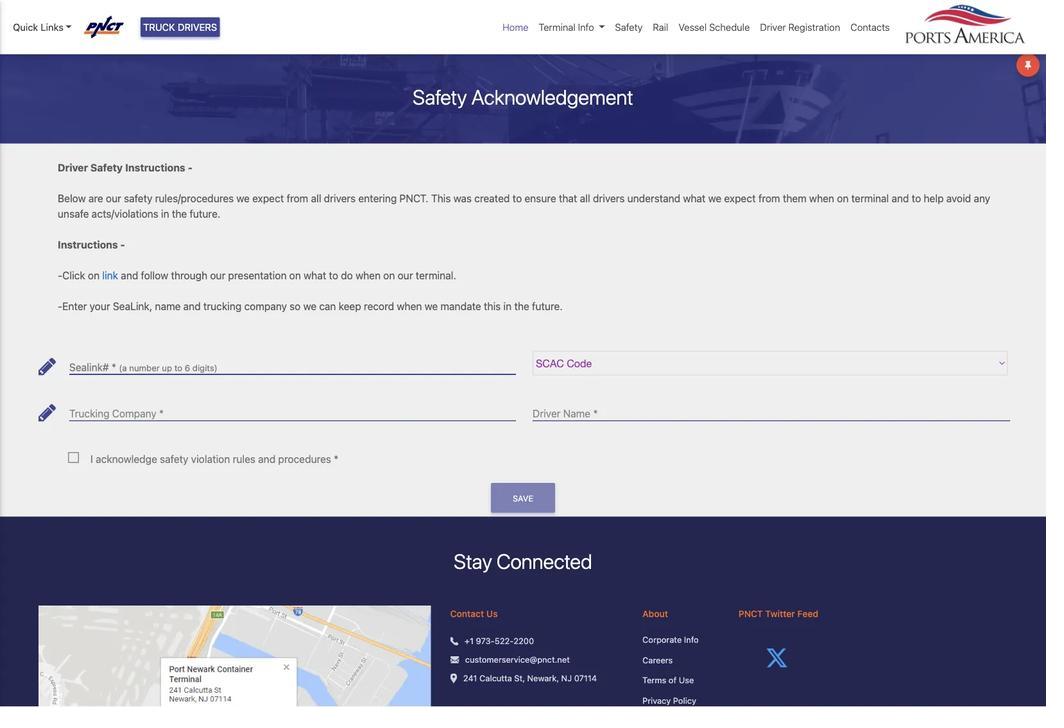 Task type: describe. For each thing, give the bounding box(es) containing it.
241
[[464, 673, 478, 683]]

use
[[679, 675, 694, 685]]

sealink# * (a number up to 6 digits)
[[69, 361, 218, 373]]

- up rules/procedures at top
[[188, 161, 193, 173]]

terminal
[[852, 192, 890, 204]]

terms of use
[[643, 675, 694, 685]]

contacts link
[[846, 15, 896, 39]]

privacy policy link
[[643, 694, 720, 707]]

trucking
[[204, 300, 242, 312]]

quick links link
[[13, 20, 72, 34]]

* right name
[[594, 407, 598, 419]]

truck drivers link
[[141, 17, 220, 37]]

name
[[564, 407, 591, 419]]

terminal.
[[416, 269, 457, 281]]

1 vertical spatial what
[[304, 269, 326, 281]]

contact
[[451, 609, 484, 619]]

we right so
[[303, 300, 317, 312]]

nj
[[562, 673, 572, 683]]

home link
[[498, 15, 534, 39]]

1 horizontal spatial future.
[[532, 300, 563, 312]]

customerservice@pnct.net
[[466, 654, 570, 664]]

terminal
[[539, 21, 576, 33]]

stay
[[454, 549, 492, 573]]

* right 'procedures'
[[334, 453, 339, 465]]

quick
[[13, 21, 38, 33]]

corporate
[[643, 635, 682, 644]]

on left link link
[[88, 269, 100, 281]]

1 from from the left
[[287, 192, 309, 204]]

+1 973-522-2200
[[465, 636, 534, 645]]

vessel schedule
[[679, 21, 750, 33]]

instructions -
[[58, 238, 125, 251]]

can
[[319, 300, 336, 312]]

twitter
[[766, 609, 796, 619]]

number
[[129, 362, 160, 373]]

rules/procedures
[[155, 192, 234, 204]]

pnct twitter feed
[[739, 609, 819, 619]]

record
[[364, 300, 394, 312]]

* right company
[[159, 407, 164, 419]]

about
[[643, 609, 669, 619]]

and inside below are our safety rules/procedures we expect from all drivers entering pnct. this was created to ensure that all drivers understand what we expect from them when on terminal and to help avoid any unsafe acts/violations in the future.
[[892, 192, 910, 204]]

to inside sealink# * (a number up to 6 digits)
[[175, 362, 183, 373]]

driver for driver safety instructions -
[[58, 161, 88, 173]]

1 vertical spatial instructions
[[58, 238, 118, 251]]

terms of use link
[[643, 674, 720, 687]]

2 drivers from the left
[[593, 192, 625, 204]]

follow
[[141, 269, 168, 281]]

below are our safety rules/procedures we expect from all drivers entering pnct. this was created to ensure that all drivers understand what we expect from them when on terminal and to help avoid any unsafe acts/violations in the future.
[[58, 192, 991, 220]]

the inside below are our safety rules/procedures we expect from all drivers entering pnct. this was created to ensure that all drivers understand what we expect from them when on terminal and to help avoid any unsafe acts/violations in the future.
[[172, 208, 187, 220]]

+1
[[465, 636, 474, 645]]

acknowledge
[[96, 453, 157, 465]]

1 horizontal spatial the
[[515, 300, 530, 312]]

driver registration
[[761, 21, 841, 33]]

truck
[[143, 21, 175, 33]]

and right rules
[[258, 453, 276, 465]]

stay connected
[[454, 549, 593, 573]]

to left do
[[329, 269, 338, 281]]

safety for safety
[[616, 21, 643, 33]]

your
[[90, 300, 110, 312]]

- down acts/violations
[[120, 238, 125, 251]]

are
[[89, 192, 103, 204]]

violation
[[191, 453, 230, 465]]

contacts
[[851, 21, 890, 33]]

2 vertical spatial safety
[[91, 161, 123, 173]]

sealink#
[[69, 361, 109, 373]]

driver registration link
[[756, 15, 846, 39]]

Driver Name * text field
[[533, 397, 1011, 421]]

keep
[[339, 300, 361, 312]]

any
[[975, 192, 991, 204]]

to left help
[[912, 192, 922, 204]]

2200
[[514, 636, 534, 645]]

corporate info
[[643, 635, 699, 644]]

understand
[[628, 192, 681, 204]]

what inside below are our safety rules/procedures we expect from all drivers entering pnct. this was created to ensure that all drivers understand what we expect from them when on terminal and to help avoid any unsafe acts/violations in the future.
[[684, 192, 706, 204]]

when for this
[[397, 300, 422, 312]]

contact us
[[451, 609, 498, 619]]

st,
[[515, 673, 525, 683]]

trucking company *
[[69, 407, 164, 419]]

safety acknowledgement
[[413, 85, 634, 109]]

procedures
[[278, 453, 331, 465]]

info for terminal info
[[578, 21, 595, 33]]

(a
[[119, 362, 127, 373]]

connected
[[497, 549, 593, 573]]

safety for safety acknowledgement
[[413, 85, 467, 109]]

- down click
[[58, 300, 62, 312]]

calcutta
[[480, 673, 512, 683]]

2 all from the left
[[580, 192, 591, 204]]

6
[[185, 362, 190, 373]]

entering
[[359, 192, 397, 204]]

we right rules/procedures at top
[[237, 192, 250, 204]]

acts/violations
[[92, 208, 159, 220]]

* left (a
[[112, 361, 116, 373]]

1 all from the left
[[311, 192, 321, 204]]

522-
[[495, 636, 514, 645]]

corporate info link
[[643, 634, 720, 646]]

trucking
[[69, 407, 110, 419]]

presentation
[[228, 269, 287, 281]]

driver for driver registration
[[761, 21, 787, 33]]

acknowledgement
[[472, 85, 634, 109]]

we right the understand
[[709, 192, 722, 204]]



Task type: vqa. For each thing, say whether or not it's contained in the screenshot.
expect
yes



Task type: locate. For each thing, give the bounding box(es) containing it.
2 expect from the left
[[725, 192, 756, 204]]

when
[[810, 192, 835, 204], [356, 269, 381, 281], [397, 300, 422, 312]]

registration
[[789, 21, 841, 33]]

0 horizontal spatial future.
[[190, 208, 220, 220]]

safety
[[616, 21, 643, 33], [413, 85, 467, 109], [91, 161, 123, 173]]

future. right this
[[532, 300, 563, 312]]

1 vertical spatial safety
[[160, 453, 189, 465]]

1 vertical spatial when
[[356, 269, 381, 281]]

2 from from the left
[[759, 192, 781, 204]]

0 vertical spatial future.
[[190, 208, 220, 220]]

0 horizontal spatial the
[[172, 208, 187, 220]]

info up careers link
[[685, 635, 699, 644]]

2 horizontal spatial when
[[810, 192, 835, 204]]

safety inside safety link
[[616, 21, 643, 33]]

drivers
[[178, 21, 217, 33]]

0 vertical spatial safety
[[124, 192, 153, 204]]

1 vertical spatial safety
[[413, 85, 467, 109]]

of
[[669, 675, 677, 685]]

0 vertical spatial info
[[578, 21, 595, 33]]

avoid
[[947, 192, 972, 204]]

973-
[[476, 636, 495, 645]]

driver up below
[[58, 161, 88, 173]]

0 vertical spatial driver
[[761, 21, 787, 33]]

1 horizontal spatial expect
[[725, 192, 756, 204]]

+1 973-522-2200 link
[[465, 635, 534, 647]]

safety inside below are our safety rules/procedures we expect from all drivers entering pnct. this was created to ensure that all drivers understand what we expect from them when on terminal and to help avoid any unsafe acts/violations in the future.
[[124, 192, 153, 204]]

in down rules/procedures at top
[[161, 208, 169, 220]]

- up 'enter'
[[58, 269, 62, 281]]

this
[[484, 300, 501, 312]]

safety up acts/violations
[[124, 192, 153, 204]]

info
[[578, 21, 595, 33], [685, 635, 699, 644]]

our right through
[[210, 269, 226, 281]]

drivers right that at the top right
[[593, 192, 625, 204]]

0 horizontal spatial in
[[161, 208, 169, 220]]

our inside below are our safety rules/procedures we expect from all drivers entering pnct. this was created to ensure that all drivers understand what we expect from them when on terminal and to help avoid any unsafe acts/violations in the future.
[[106, 192, 121, 204]]

company
[[244, 300, 287, 312]]

drivers left entering
[[324, 192, 356, 204]]

company
[[112, 407, 157, 419]]

on inside below are our safety rules/procedures we expect from all drivers entering pnct. this was created to ensure that all drivers understand what we expect from them when on terminal and to help avoid any unsafe acts/violations in the future.
[[838, 192, 849, 204]]

driver safety instructions -
[[58, 161, 193, 173]]

on
[[838, 192, 849, 204], [88, 269, 100, 281], [290, 269, 301, 281], [384, 269, 395, 281]]

2 horizontal spatial our
[[398, 269, 413, 281]]

driver for driver name *
[[533, 407, 561, 419]]

-
[[188, 161, 193, 173], [120, 238, 125, 251], [58, 269, 62, 281], [58, 300, 62, 312]]

driver left name
[[533, 407, 561, 419]]

1 drivers from the left
[[324, 192, 356, 204]]

2 horizontal spatial driver
[[761, 21, 787, 33]]

vessel schedule link
[[674, 15, 756, 39]]

link
[[102, 269, 118, 281]]

when right do
[[356, 269, 381, 281]]

when inside below are our safety rules/procedures we expect from all drivers entering pnct. this was created to ensure that all drivers understand what we expect from them when on terminal and to help avoid any unsafe acts/violations in the future.
[[810, 192, 835, 204]]

on up so
[[290, 269, 301, 281]]

in
[[161, 208, 169, 220], [504, 300, 512, 312]]

1 horizontal spatial what
[[684, 192, 706, 204]]

enter
[[62, 300, 87, 312]]

them
[[783, 192, 807, 204]]

2 horizontal spatial safety
[[616, 21, 643, 33]]

mandate
[[441, 300, 482, 312]]

future. inside below are our safety rules/procedures we expect from all drivers entering pnct. this was created to ensure that all drivers understand what we expect from them when on terminal and to help avoid any unsafe acts/violations in the future.
[[190, 208, 220, 220]]

1 vertical spatial info
[[685, 635, 699, 644]]

0 horizontal spatial info
[[578, 21, 595, 33]]

on up record
[[384, 269, 395, 281]]

all right that at the top right
[[580, 192, 591, 204]]

and right the 'name'
[[183, 300, 201, 312]]

0 horizontal spatial driver
[[58, 161, 88, 173]]

ensure
[[525, 192, 557, 204]]

home
[[503, 21, 529, 33]]

rail link
[[648, 15, 674, 39]]

privacy
[[643, 696, 671, 705]]

terminal info
[[539, 21, 595, 33]]

careers link
[[643, 654, 720, 666]]

newark,
[[528, 673, 559, 683]]

1 horizontal spatial driver
[[533, 407, 561, 419]]

1 horizontal spatial instructions
[[125, 161, 185, 173]]

driver name *
[[533, 407, 598, 419]]

feed
[[798, 609, 819, 619]]

all
[[311, 192, 321, 204], [580, 192, 591, 204]]

when right record
[[397, 300, 422, 312]]

*
[[112, 361, 116, 373], [159, 407, 164, 419], [594, 407, 598, 419], [334, 453, 339, 465]]

instructions up click
[[58, 238, 118, 251]]

0 horizontal spatial instructions
[[58, 238, 118, 251]]

from
[[287, 192, 309, 204], [759, 192, 781, 204]]

careers
[[643, 655, 673, 665]]

1 vertical spatial the
[[515, 300, 530, 312]]

what
[[684, 192, 706, 204], [304, 269, 326, 281]]

1 horizontal spatial drivers
[[593, 192, 625, 204]]

below
[[58, 192, 86, 204]]

1 horizontal spatial info
[[685, 635, 699, 644]]

-enter your sealink, name and trucking company so we can keep record when we mandate this in the future.
[[58, 300, 563, 312]]

1 horizontal spatial safety
[[160, 453, 189, 465]]

pnct
[[739, 609, 763, 619]]

info right the terminal
[[578, 21, 595, 33]]

in inside below are our safety rules/procedures we expect from all drivers entering pnct. this was created to ensure that all drivers understand what we expect from them when on terminal and to help avoid any unsafe acts/violations in the future.
[[161, 208, 169, 220]]

and right link
[[121, 269, 138, 281]]

0 vertical spatial the
[[172, 208, 187, 220]]

1 horizontal spatial safety
[[413, 85, 467, 109]]

sealink,
[[113, 300, 152, 312]]

0 horizontal spatial our
[[106, 192, 121, 204]]

through
[[171, 269, 208, 281]]

was
[[454, 192, 472, 204]]

we left mandate
[[425, 300, 438, 312]]

07114
[[575, 673, 597, 683]]

1 vertical spatial driver
[[58, 161, 88, 173]]

our right are
[[106, 192, 121, 204]]

links
[[41, 21, 64, 33]]

what up -enter your sealink, name and trucking company so we can keep record when we mandate this in the future. on the top of page
[[304, 269, 326, 281]]

-click on link and follow through our presentation on what to do when on our terminal.
[[58, 269, 457, 281]]

digits)
[[193, 362, 218, 373]]

0 vertical spatial what
[[684, 192, 706, 204]]

info for corporate info
[[685, 635, 699, 644]]

name
[[155, 300, 181, 312]]

2 vertical spatial driver
[[533, 407, 561, 419]]

pnct.
[[400, 192, 429, 204]]

to left ensure
[[513, 192, 522, 204]]

future. down rules/procedures at top
[[190, 208, 220, 220]]

customerservice@pnct.net link
[[466, 653, 570, 666]]

0 horizontal spatial from
[[287, 192, 309, 204]]

when right them in the top of the page
[[810, 192, 835, 204]]

unsafe
[[58, 208, 89, 220]]

do
[[341, 269, 353, 281]]

our
[[106, 192, 121, 204], [210, 269, 226, 281], [398, 269, 413, 281]]

0 horizontal spatial safety
[[124, 192, 153, 204]]

0 vertical spatial instructions
[[125, 161, 185, 173]]

0 horizontal spatial all
[[311, 192, 321, 204]]

rules
[[233, 453, 256, 465]]

to
[[513, 192, 522, 204], [912, 192, 922, 204], [329, 269, 338, 281], [175, 362, 183, 373]]

we
[[237, 192, 250, 204], [709, 192, 722, 204], [303, 300, 317, 312], [425, 300, 438, 312]]

terminal info link
[[534, 15, 610, 39]]

when for terminal.
[[356, 269, 381, 281]]

1 vertical spatial future.
[[532, 300, 563, 312]]

policy
[[674, 696, 697, 705]]

instructions up rules/procedures at top
[[125, 161, 185, 173]]

our left terminal.
[[398, 269, 413, 281]]

1 expect from the left
[[253, 192, 284, 204]]

1 horizontal spatial our
[[210, 269, 226, 281]]

on left terminal
[[838, 192, 849, 204]]

0 vertical spatial in
[[161, 208, 169, 220]]

terms
[[643, 675, 667, 685]]

0 horizontal spatial when
[[356, 269, 381, 281]]

0 vertical spatial when
[[810, 192, 835, 204]]

2 vertical spatial when
[[397, 300, 422, 312]]

Trucking Company * text field
[[69, 397, 516, 421]]

quick links
[[13, 21, 64, 33]]

to left 6
[[175, 362, 183, 373]]

up
[[162, 362, 172, 373]]

None text field
[[69, 351, 516, 375]]

0 horizontal spatial expect
[[253, 192, 284, 204]]

in right this
[[504, 300, 512, 312]]

0 horizontal spatial what
[[304, 269, 326, 281]]

driver
[[761, 21, 787, 33], [58, 161, 88, 173], [533, 407, 561, 419]]

and right terminal
[[892, 192, 910, 204]]

0 vertical spatial safety
[[616, 21, 643, 33]]

instructions
[[125, 161, 185, 173], [58, 238, 118, 251]]

1 vertical spatial in
[[504, 300, 512, 312]]

1 horizontal spatial when
[[397, 300, 422, 312]]

1 horizontal spatial all
[[580, 192, 591, 204]]

driver left registration
[[761, 21, 787, 33]]

rail
[[653, 21, 669, 33]]

0 horizontal spatial safety
[[91, 161, 123, 173]]

so
[[290, 300, 301, 312]]

privacy policy
[[643, 696, 697, 705]]

all left entering
[[311, 192, 321, 204]]

schedule
[[710, 21, 750, 33]]

what right the understand
[[684, 192, 706, 204]]

the right this
[[515, 300, 530, 312]]

1 horizontal spatial in
[[504, 300, 512, 312]]

241 calcutta st, newark, nj 07114
[[464, 673, 597, 683]]

safety left the violation
[[160, 453, 189, 465]]

and
[[892, 192, 910, 204], [121, 269, 138, 281], [183, 300, 201, 312], [258, 453, 276, 465]]

link link
[[102, 269, 118, 281]]

the down rules/procedures at top
[[172, 208, 187, 220]]

0 horizontal spatial drivers
[[324, 192, 356, 204]]

1 horizontal spatial from
[[759, 192, 781, 204]]



